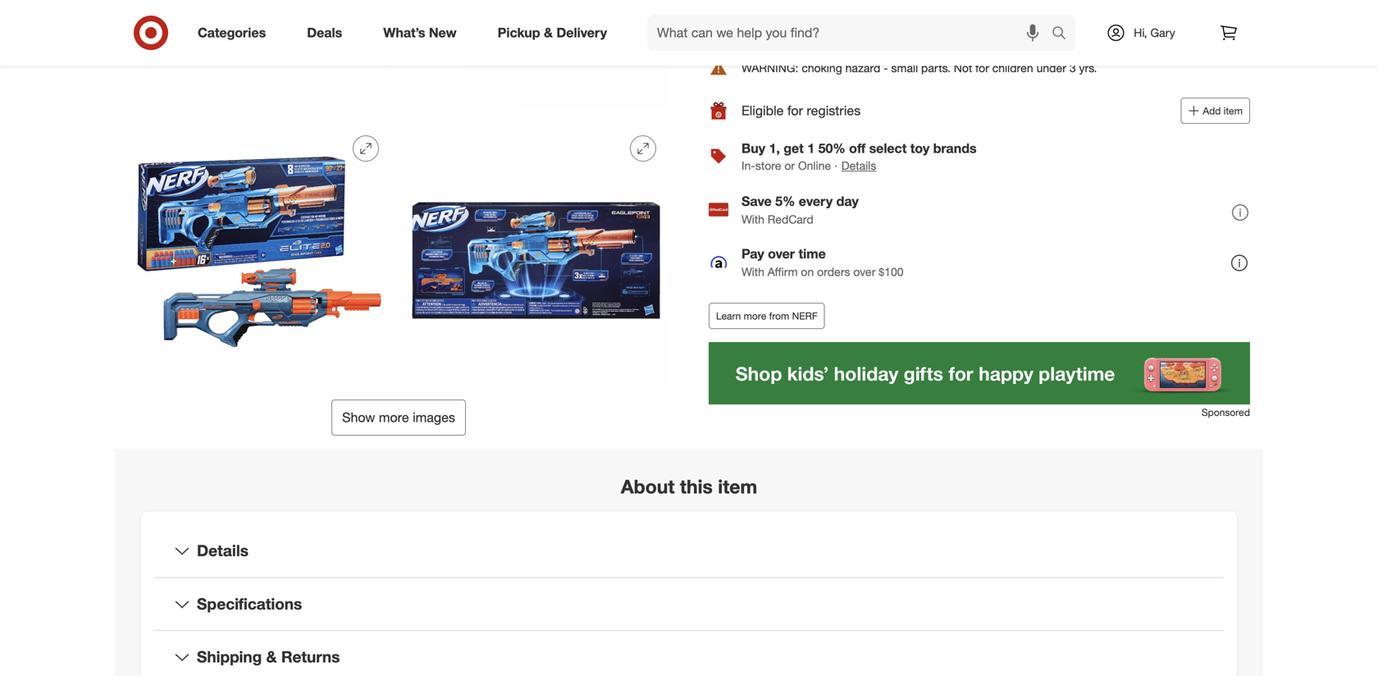 Task type: locate. For each thing, give the bounding box(es) containing it.
nerf elite 2.0 eaglepoint rd 8 blaster, 3 of 11 image
[[405, 0, 670, 109]]

hi,
[[1135, 25, 1148, 40]]

pay
[[742, 246, 765, 262]]

details down buy 1, get 1 50% off select toy brands link
[[842, 158, 877, 173]]

0 vertical spatial &
[[544, 25, 553, 41]]

details
[[842, 158, 877, 173], [197, 542, 249, 560]]

& inside "link"
[[544, 25, 553, 41]]

What can we help you find? suggestions appear below search field
[[648, 15, 1056, 51]]

details inside buy 1, get 1 50% off select toy brands in-store or online ∙ details
[[842, 158, 877, 173]]

0 horizontal spatial over
[[768, 246, 795, 262]]

1
[[808, 140, 815, 156]]

returns
[[281, 648, 340, 667]]

1 with from the top
[[742, 212, 765, 226]]

parts.
[[922, 61, 951, 75]]

gary
[[1151, 25, 1176, 40]]

warning:
[[742, 61, 799, 75]]

details button
[[154, 525, 1225, 577]]

0 vertical spatial for
[[976, 61, 990, 75]]

1 vertical spatial &
[[266, 648, 277, 667]]

nerf elite 2.0 eaglepoint rd 8 blaster, 5 of 11 image
[[405, 122, 670, 387]]

0 vertical spatial more
[[744, 310, 767, 322]]

add item
[[1204, 105, 1244, 117]]

details inside dropdown button
[[197, 542, 249, 560]]

choking
[[802, 61, 843, 75]]

show more images button
[[332, 400, 466, 436]]

2 with from the top
[[742, 265, 765, 279]]

shipping & returns
[[197, 648, 340, 667]]

1 vertical spatial more
[[379, 410, 409, 426]]

more inside image gallery element
[[379, 410, 409, 426]]

yrs.
[[1080, 61, 1098, 75]]

hazard
[[846, 61, 881, 75]]

1,
[[770, 140, 780, 156]]

details up specifications
[[197, 542, 249, 560]]

over
[[768, 246, 795, 262], [854, 265, 876, 279]]

show
[[342, 410, 375, 426]]

search
[[1045, 26, 1084, 42]]

1 horizontal spatial &
[[544, 25, 553, 41]]

& for pickup
[[544, 25, 553, 41]]

1 horizontal spatial over
[[854, 265, 876, 279]]

small
[[892, 61, 919, 75]]

get
[[784, 140, 804, 156]]

brands
[[934, 140, 977, 156]]

learn more from nerf button
[[709, 303, 826, 329]]

0 vertical spatial with
[[742, 212, 765, 226]]

for
[[976, 61, 990, 75], [788, 103, 804, 119]]

images
[[413, 410, 455, 426]]

pickup & delivery link
[[484, 15, 628, 51]]

0 horizontal spatial details
[[197, 542, 249, 560]]

off
[[850, 140, 866, 156]]

more right the show
[[379, 410, 409, 426]]

add item button
[[1181, 98, 1251, 124]]

0 horizontal spatial for
[[788, 103, 804, 119]]

in-
[[742, 158, 756, 173]]

about
[[621, 475, 675, 498]]

eligible
[[742, 103, 784, 119]]

1 vertical spatial with
[[742, 265, 765, 279]]

with down pay
[[742, 265, 765, 279]]

&
[[544, 25, 553, 41], [266, 648, 277, 667]]

save 5% every day with redcard
[[742, 193, 859, 226]]

with inside the save 5% every day with redcard
[[742, 212, 765, 226]]

show more images
[[342, 410, 455, 426]]

add
[[1204, 105, 1222, 117]]

nerf elite 2.0 eaglepoint rd 8 blaster, 2 of 11 image
[[128, 0, 392, 109]]

over left $100
[[854, 265, 876, 279]]

& right the "pickup"
[[544, 25, 553, 41]]

50%
[[819, 140, 846, 156]]

store
[[756, 158, 782, 173]]

on
[[801, 265, 814, 279]]

shipping & returns button
[[154, 631, 1225, 676]]

deals
[[307, 25, 342, 41]]

more
[[744, 310, 767, 322], [379, 410, 409, 426]]

1 horizontal spatial item
[[1224, 105, 1244, 117]]

& for shipping
[[266, 648, 277, 667]]

1 vertical spatial details
[[197, 542, 249, 560]]

details button
[[841, 157, 878, 175]]

0 horizontal spatial &
[[266, 648, 277, 667]]

nerf elite 2.0 eaglepoint rd 8 blaster, 4 of 11 image
[[128, 122, 392, 387]]

0 horizontal spatial item
[[718, 475, 758, 498]]

delivery
[[557, 25, 607, 41]]

more for from
[[744, 310, 767, 322]]

more for images
[[379, 410, 409, 426]]

item right this
[[718, 475, 758, 498]]

categories
[[198, 25, 266, 41]]

deals link
[[293, 15, 363, 51]]

buy
[[742, 140, 766, 156]]

categories link
[[184, 15, 287, 51]]

over up affirm
[[768, 246, 795, 262]]

0 vertical spatial item
[[1224, 105, 1244, 117]]

online
[[799, 158, 832, 173]]

new
[[429, 25, 457, 41]]

with
[[742, 212, 765, 226], [742, 265, 765, 279]]

1 vertical spatial for
[[788, 103, 804, 119]]

learn
[[717, 310, 741, 322]]

buy 1, get 1 50% off select toy brands in-store or online ∙ details
[[742, 140, 977, 173]]

0 horizontal spatial more
[[379, 410, 409, 426]]

what's new link
[[370, 15, 477, 51]]

every
[[799, 193, 833, 209]]

about this item
[[621, 475, 758, 498]]

& left returns
[[266, 648, 277, 667]]

for right eligible
[[788, 103, 804, 119]]

1 horizontal spatial more
[[744, 310, 767, 322]]

with down save
[[742, 212, 765, 226]]

with inside 'pay over time with affirm on orders over $100'
[[742, 265, 765, 279]]

sponsored
[[1202, 406, 1251, 419]]

1 horizontal spatial details
[[842, 158, 877, 173]]

item
[[1224, 105, 1244, 117], [718, 475, 758, 498]]

more left from
[[744, 310, 767, 322]]

0 vertical spatial details
[[842, 158, 877, 173]]

& inside dropdown button
[[266, 648, 277, 667]]

for right not
[[976, 61, 990, 75]]

hi, gary
[[1135, 25, 1176, 40]]

item right the add
[[1224, 105, 1244, 117]]



Task type: vqa. For each thing, say whether or not it's contained in the screenshot.
Popular
no



Task type: describe. For each thing, give the bounding box(es) containing it.
children
[[993, 61, 1034, 75]]

redcard
[[768, 212, 814, 226]]

advertisement region
[[709, 342, 1251, 405]]

affirm
[[768, 265, 798, 279]]

∙
[[835, 158, 838, 173]]

1 horizontal spatial for
[[976, 61, 990, 75]]

search button
[[1045, 15, 1084, 54]]

not
[[954, 61, 973, 75]]

-
[[884, 61, 889, 75]]

learn more from nerf
[[717, 310, 818, 322]]

5%
[[776, 193, 796, 209]]

or
[[785, 158, 795, 173]]

pickup & delivery
[[498, 25, 607, 41]]

day
[[837, 193, 859, 209]]

1 vertical spatial item
[[718, 475, 758, 498]]

specifications
[[197, 595, 302, 614]]

warning: choking hazard - small parts. not for children under 3 yrs.
[[742, 61, 1098, 75]]

from
[[770, 310, 790, 322]]

what's new
[[384, 25, 457, 41]]

toy
[[911, 140, 930, 156]]

pickup
[[498, 25, 541, 41]]

save
[[742, 193, 772, 209]]

$100
[[879, 265, 904, 279]]

what's
[[384, 25, 426, 41]]

orders
[[818, 265, 851, 279]]

this
[[680, 475, 713, 498]]

registries
[[807, 103, 861, 119]]

eligible for registries
[[742, 103, 861, 119]]

shipping
[[197, 648, 262, 667]]

select
[[870, 140, 907, 156]]

under
[[1037, 61, 1067, 75]]

0 vertical spatial over
[[768, 246, 795, 262]]

3
[[1070, 61, 1077, 75]]

image gallery element
[[128, 0, 670, 436]]

1 vertical spatial over
[[854, 265, 876, 279]]

time
[[799, 246, 826, 262]]

item inside button
[[1224, 105, 1244, 117]]

nerf
[[793, 310, 818, 322]]

pay over time with affirm on orders over $100
[[742, 246, 904, 279]]

specifications button
[[154, 578, 1225, 631]]

buy 1, get 1 50% off select toy brands link
[[742, 140, 977, 156]]



